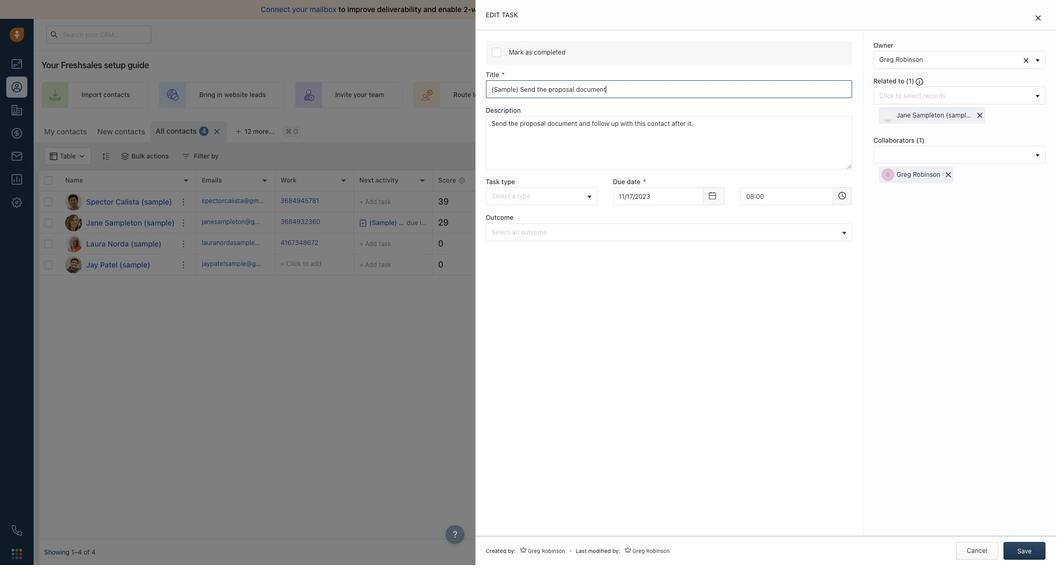 Task type: vqa. For each thing, say whether or not it's contained in the screenshot.
Edit task
yes



Task type: describe. For each thing, give the bounding box(es) containing it.
customize table button
[[825, 121, 898, 139]]

12 more...
[[245, 128, 275, 136]]

guide
[[128, 60, 149, 70]]

21
[[817, 31, 823, 38]]

deal
[[898, 91, 911, 99]]

widgetz.io
[[754, 219, 785, 227]]

collaborators
[[874, 137, 915, 145]]

press space to select this row. row containing jane sampleton (sample)
[[39, 213, 197, 234]]

×
[[1023, 54, 1029, 66]]

jay patel (sample) link
[[86, 260, 150, 270]]

last
[[576, 549, 587, 555]]

modified
[[588, 549, 611, 555]]

jay patel (sample)
[[86, 260, 150, 269]]

deliverability
[[377, 5, 422, 14]]

0 vertical spatial of
[[505, 5, 512, 14]]

type inside button
[[517, 193, 531, 200]]

row group containing 39
[[197, 192, 1051, 276]]

laura norda (sample) link
[[86, 239, 162, 249]]

create sales sequence
[[599, 91, 668, 99]]

phone image
[[12, 526, 22, 537]]

to right "a"
[[539, 198, 545, 206]]

Title text field
[[486, 80, 852, 98]]

(sample) inside × tab panel
[[946, 112, 972, 119]]

cancel button
[[956, 543, 998, 561]]

Search your CRM... text field
[[46, 26, 151, 44]]

0 vertical spatial type
[[502, 178, 515, 186]]

+ add task for jaypatelsample@gmail.com + click to add
[[359, 261, 391, 269]]

add for jaypatelsample@gmail.com
[[365, 261, 377, 269]]

new
[[97, 127, 113, 136]]

1 team from the left
[[369, 91, 384, 99]]

title
[[486, 71, 499, 79]]

spector calista (sample) link
[[86, 197, 172, 207]]

4 inside all contacts 4
[[202, 127, 206, 135]]

add for 39
[[547, 198, 558, 206]]

l image
[[65, 236, 82, 253]]

12 more... button
[[230, 125, 281, 139]]

select an outcome button
[[486, 224, 852, 242]]

improve
[[347, 5, 375, 14]]

grid containing 39
[[39, 170, 1051, 541]]

39
[[438, 197, 449, 207]]

3684945781 link
[[281, 196, 319, 208]]

sampleton inside press space to select this row. row
[[105, 218, 142, 227]]

filter
[[194, 152, 210, 160]]

Click to select records search field
[[877, 91, 1032, 102]]

cancel
[[967, 548, 987, 555]]

mark
[[509, 48, 524, 56]]

bulk actions
[[132, 152, 169, 160]]

click for 39
[[523, 198, 537, 206]]

explore
[[858, 30, 881, 38]]

plans
[[882, 30, 899, 38]]

2 + add task from the top
[[359, 240, 391, 248]]

janesampleton@gmail.com link
[[202, 217, 281, 229]]

bulk actions button
[[115, 148, 176, 166]]

j image
[[65, 215, 82, 231]]

janesampleton@gmail.com 3684932360
[[202, 218, 320, 226]]

⌘ o
[[286, 128, 298, 136]]

add for spectorcalista@gmail.com
[[365, 198, 377, 206]]

select for select an outcome
[[492, 228, 510, 236]]

description
[[486, 107, 521, 115]]

click down 4167348672 link
[[286, 260, 301, 268]]

bring
[[199, 91, 215, 99]]

your freshsales setup guide
[[42, 60, 149, 70]]

⌘
[[286, 128, 292, 136]]

create sales sequence link
[[559, 82, 687, 108]]

jane sampleton (sample) link
[[86, 218, 175, 228]]

(sample) right inc at the top
[[783, 240, 809, 248]]

connect your mailbox to improve deliverability and enable 2-way sync of email conversations.
[[261, 5, 586, 14]]

pipeline
[[791, 91, 815, 99]]

actions
[[146, 152, 169, 160]]

j image
[[65, 257, 82, 274]]

outcome
[[486, 214, 514, 222]]

your left mailbox
[[292, 5, 308, 14]]

container_wx8msf4aqz5i3rn1 image inside bulk actions button
[[122, 153, 129, 160]]

owner
[[874, 42, 894, 49]]

12
[[245, 128, 252, 136]]

set up your sales pipeline link
[[697, 82, 834, 108]]

none search field inside × tab panel
[[877, 150, 1032, 161]]

due date
[[613, 178, 641, 186]]

freshworks switcher image
[[12, 550, 22, 560]]

explore plans link
[[852, 28, 904, 41]]

sampleton inside × tab panel
[[913, 112, 944, 119]]

press space to select this row. row containing 39
[[197, 192, 1051, 213]]

sales owner
[[596, 177, 633, 185]]

related to ( 1 )
[[874, 77, 916, 85]]

emails
[[202, 177, 222, 185]]

name row
[[39, 171, 197, 192]]

mailbox
[[310, 5, 336, 14]]

+ click to add for 29
[[517, 219, 558, 227]]

qualified for 0
[[686, 240, 713, 248]]

date
[[627, 178, 641, 186]]

activity
[[376, 177, 398, 185]]

connect
[[261, 5, 290, 14]]

your trial ends in 21 days
[[769, 31, 838, 38]]

3684932360
[[281, 218, 320, 226]]

0 vertical spatial 1
[[909, 77, 912, 85]]

route
[[453, 91, 471, 99]]

import contacts link
[[42, 82, 149, 108]]

outcome
[[521, 228, 547, 236]]

trial
[[783, 31, 794, 38]]

phone element
[[6, 521, 27, 542]]

filter by
[[194, 152, 219, 160]]

1 vertical spatial (
[[917, 137, 919, 145]]

qualified for 39
[[686, 198, 713, 206]]

your right invite
[[354, 91, 367, 99]]

acme inc (sample) link
[[754, 240, 809, 248]]

laura norda (sample)
[[86, 239, 162, 248]]

(sample) down laura norda (sample) link at the left of the page
[[119, 260, 150, 269]]

invite your team
[[335, 91, 384, 99]]

2 team from the left
[[514, 91, 529, 99]]

task for lauranordasample@gmail.com
[[379, 240, 391, 248]]

contacts for my
[[57, 127, 87, 136]]

days
[[825, 31, 838, 38]]

close image
[[1036, 15, 1041, 21]]

1 sales from the left
[[621, 91, 636, 99]]

× dialog
[[475, 0, 1056, 566]]

4167348672
[[281, 239, 319, 247]]

0 for lauranordasample@gmail.com
[[438, 239, 444, 249]]

bring in website leads link
[[159, 82, 285, 108]]

0 horizontal spatial jane
[[86, 218, 103, 227]]

contacts for import
[[103, 91, 130, 99]]

save
[[1018, 548, 1032, 556]]

jane sampleton (sample) inside × tab panel
[[897, 112, 972, 119]]

s image
[[65, 194, 82, 210]]

Start typing the details about the task… text field
[[486, 116, 852, 170]]

widgetz.io (sample) link
[[754, 219, 813, 227]]

lauranordasample@gmail.com
[[202, 239, 291, 247]]

all contacts 4
[[156, 127, 206, 136]]

3684932360 link
[[281, 217, 320, 229]]

press space to select this row. row containing 29
[[197, 213, 1051, 234]]

to down outcome
[[539, 240, 545, 248]]

click for 29
[[523, 219, 537, 227]]

edit task
[[486, 11, 518, 19]]

1 vertical spatial )
[[922, 137, 925, 145]]

+ add task for spectorcalista@gmail.com 3684945781
[[359, 198, 391, 206]]

to up description
[[491, 91, 497, 99]]

o
[[293, 128, 298, 136]]

widgetz.io (sample)
[[754, 219, 813, 227]]

contacts for all
[[166, 127, 197, 136]]

import contacts
[[81, 91, 130, 99]]

up
[[749, 91, 757, 99]]



Task type: locate. For each thing, give the bounding box(es) containing it.
contacts right my
[[57, 127, 87, 136]]

add for lauranordasample@gmail.com
[[365, 240, 377, 248]]

score
[[438, 177, 456, 185]]

4
[[202, 127, 206, 135], [91, 549, 95, 557]]

your for your freshsales setup guide
[[42, 60, 59, 70]]

4 right 1–4
[[91, 549, 95, 557]]

1 leads from the left
[[250, 91, 266, 99]]

to right mailbox
[[338, 5, 345, 14]]

1 vertical spatial select
[[492, 228, 510, 236]]

your right up
[[758, 91, 772, 99]]

click for 0
[[523, 240, 537, 248]]

0 horizontal spatial (
[[906, 77, 909, 85]]

0 horizontal spatial container_wx8msf4aqz5i3rn1 image
[[122, 153, 129, 160]]

0 vertical spatial + add task
[[359, 198, 391, 206]]

next activity
[[359, 177, 398, 185]]

1–4
[[71, 549, 82, 557]]

2 vertical spatial qualified
[[686, 240, 713, 248]]

new contacts
[[97, 127, 145, 136]]

+ click to add
[[517, 198, 558, 206], [517, 219, 558, 227], [517, 240, 558, 248]]

2 0 from the top
[[438, 260, 444, 270]]

inc
[[772, 240, 781, 248]]

container_wx8msf4aqz5i3rn1 image down sales
[[599, 219, 606, 227]]

by: right 'modified'
[[613, 549, 621, 555]]

team right invite
[[369, 91, 384, 99]]

type
[[502, 178, 515, 186], [517, 193, 531, 200]]

select for select a type
[[492, 193, 510, 200]]

jane sampleton (sample) inside press space to select this row. row
[[86, 218, 175, 227]]

(sample) right calista
[[141, 197, 172, 206]]

None text field
[[741, 188, 834, 206]]

0 horizontal spatial team
[[369, 91, 384, 99]]

conversations.
[[535, 5, 586, 14]]

0 vertical spatial select
[[492, 193, 510, 200]]

0 horizontal spatial )
[[912, 77, 914, 85]]

(sample) down 'techcave (sample)'
[[787, 219, 813, 227]]

in right bring
[[217, 91, 223, 99]]

click
[[523, 198, 537, 206], [523, 219, 537, 227], [523, 240, 537, 248], [286, 260, 301, 268]]

customize
[[842, 126, 874, 134]]

0 vertical spatial 4
[[202, 127, 206, 135]]

by:
[[508, 549, 516, 555], [613, 549, 621, 555]]

leads
[[250, 91, 266, 99], [473, 91, 489, 99]]

due
[[613, 178, 625, 186]]

1 vertical spatial + click to add
[[517, 219, 558, 227]]

route leads to your team
[[453, 91, 529, 99]]

1 vertical spatial in
[[217, 91, 223, 99]]

to down 4167348672 link
[[303, 260, 309, 268]]

freshsales
[[61, 60, 102, 70]]

+ click to add for 39
[[517, 198, 558, 206]]

spector
[[86, 197, 114, 206]]

1 horizontal spatial type
[[517, 193, 531, 200]]

filter by button
[[176, 148, 225, 166]]

1 vertical spatial 1
[[919, 137, 922, 145]]

0 horizontal spatial jane sampleton (sample)
[[86, 218, 175, 227]]

0 vertical spatial (
[[906, 77, 909, 85]]

3 + add task from the top
[[359, 261, 391, 269]]

+ click to add up outcome
[[517, 219, 558, 227]]

qualified for 29
[[686, 219, 713, 227]]

1 horizontal spatial jane
[[897, 112, 911, 119]]

0 vertical spatial )
[[912, 77, 914, 85]]

select a type
[[492, 193, 531, 200]]

0 vertical spatial container_wx8msf4aqz5i3rn1 image
[[122, 153, 129, 160]]

add for 0
[[547, 240, 558, 248]]

0 vertical spatial 0
[[438, 239, 444, 249]]

row group
[[39, 192, 197, 276], [197, 192, 1051, 276]]

+ click to add right "a"
[[517, 198, 558, 206]]

4 up filter by
[[202, 127, 206, 135]]

task for spectorcalista@gmail.com
[[379, 198, 391, 206]]

container_wx8msf4aqz5i3rn1 image
[[122, 153, 129, 160], [599, 219, 606, 227]]

contacts right new
[[115, 127, 145, 136]]

1 horizontal spatial sampleton
[[913, 112, 944, 119]]

3 qualified from the top
[[686, 240, 713, 248]]

( up deal
[[906, 77, 909, 85]]

contacts right 'all' at the left of page
[[166, 127, 197, 136]]

greg
[[879, 56, 894, 64], [897, 171, 911, 179], [609, 198, 623, 206], [609, 219, 623, 227], [609, 240, 623, 248], [528, 549, 540, 555], [633, 549, 645, 555]]

0 vertical spatial + click to add
[[517, 198, 558, 206]]

type up the select a type
[[502, 178, 515, 186]]

0 horizontal spatial by:
[[508, 549, 516, 555]]

task for jaypatelsample@gmail.com
[[379, 261, 391, 269]]

1 qualified from the top
[[686, 198, 713, 206]]

0 vertical spatial sampleton
[[913, 112, 944, 119]]

select inside 'button'
[[492, 228, 510, 236]]

1 + add task from the top
[[359, 198, 391, 206]]

a
[[512, 193, 516, 200]]

2 + click to add from the top
[[517, 219, 558, 227]]

janesampleton@gmail.com
[[202, 218, 281, 226]]

spectorcalista@gmail.com link
[[202, 196, 280, 208]]

contacts
[[103, 91, 130, 99], [166, 127, 197, 136], [57, 127, 87, 136], [115, 127, 145, 136]]

select left "a"
[[492, 193, 510, 200]]

29
[[438, 218, 449, 228]]

click down outcome
[[523, 240, 537, 248]]

sales left pipeline
[[774, 91, 789, 99]]

2 sales from the left
[[774, 91, 789, 99]]

completed
[[534, 48, 566, 56]]

edit
[[486, 11, 500, 19]]

jaypatelsample@gmail.com link
[[202, 260, 282, 271]]

your up description
[[499, 91, 512, 99]]

created by:
[[486, 549, 516, 555]]

1 horizontal spatial 1
[[919, 137, 922, 145]]

jaypatelsample@gmail.com + click to add
[[202, 260, 322, 268]]

owner
[[614, 177, 633, 185]]

2 qualified from the top
[[686, 219, 713, 227]]

1 vertical spatial your
[[42, 60, 59, 70]]

-- text field
[[613, 188, 704, 206]]

1 row group from the left
[[39, 192, 197, 276]]

patel
[[100, 260, 118, 269]]

bulk
[[132, 152, 145, 160]]

press space to select this row. row containing laura norda (sample)
[[39, 234, 197, 255]]

select an outcome
[[492, 228, 547, 236]]

cell
[[827, 192, 1051, 212], [827, 213, 1051, 233], [827, 234, 1051, 254], [512, 255, 591, 275], [591, 255, 670, 275], [670, 255, 748, 275], [748, 255, 827, 275], [827, 255, 1051, 275]]

all
[[156, 127, 164, 136]]

press space to select this row. row containing jay patel (sample)
[[39, 255, 197, 276]]

enable
[[438, 5, 462, 14]]

jane right j image
[[86, 218, 103, 227]]

0 horizontal spatial type
[[502, 178, 515, 186]]

jane inside × tab panel
[[897, 112, 911, 119]]

type right "a"
[[517, 193, 531, 200]]

0 vertical spatial jane sampleton (sample)
[[897, 112, 972, 119]]

1 vertical spatial container_wx8msf4aqz5i3rn1 image
[[599, 219, 606, 227]]

jane sampleton (sample) down click to select records search field
[[897, 112, 972, 119]]

0 vertical spatial your
[[769, 31, 782, 38]]

1 horizontal spatial sales
[[774, 91, 789, 99]]

press space to select this row. row containing spector calista (sample)
[[39, 192, 197, 213]]

× tab panel
[[475, 0, 1056, 566]]

+ add task
[[359, 198, 391, 206], [359, 240, 391, 248], [359, 261, 391, 269]]

0 vertical spatial qualified
[[686, 198, 713, 206]]

acme
[[754, 240, 770, 248]]

an
[[512, 228, 519, 236]]

related
[[874, 77, 897, 85]]

leads right website
[[250, 91, 266, 99]]

add deal link
[[844, 82, 930, 108]]

0
[[438, 239, 444, 249], [438, 260, 444, 270]]

0 horizontal spatial your
[[42, 60, 59, 70]]

ends
[[795, 31, 809, 38]]

None search field
[[877, 150, 1032, 161]]

of right sync
[[505, 5, 512, 14]]

3684945781
[[281, 197, 319, 205]]

team up description
[[514, 91, 529, 99]]

grid
[[39, 170, 1051, 541]]

(sample) down click to select records search field
[[946, 112, 972, 119]]

)
[[912, 77, 914, 85], [922, 137, 925, 145]]

jay
[[86, 260, 98, 269]]

0 horizontal spatial sales
[[621, 91, 636, 99]]

by: right created
[[508, 549, 516, 555]]

1 vertical spatial 4
[[91, 549, 95, 557]]

last modified by:
[[576, 549, 621, 555]]

sync
[[487, 5, 503, 14]]

1 right the 'collaborators'
[[919, 137, 922, 145]]

task inside × tab panel
[[502, 11, 518, 19]]

container_wx8msf4aqz5i3rn1 image inside filter by 'button'
[[182, 153, 190, 160]]

to up deal
[[898, 77, 905, 85]]

new contacts button
[[92, 121, 150, 142], [97, 127, 145, 136]]

to up outcome
[[539, 219, 545, 227]]

+ click to add down outcome
[[517, 240, 558, 248]]

task
[[486, 178, 500, 186]]

1 horizontal spatial 4
[[202, 127, 206, 135]]

0 horizontal spatial 1
[[909, 77, 912, 85]]

2 vertical spatial + add task
[[359, 261, 391, 269]]

sampleton down click to select records search field
[[913, 112, 944, 119]]

container_wx8msf4aqz5i3rn1 image left bulk
[[122, 153, 129, 160]]

1 horizontal spatial jane sampleton (sample)
[[897, 112, 972, 119]]

2 row group from the left
[[197, 192, 1051, 276]]

connect your mailbox link
[[261, 5, 338, 14]]

1 vertical spatial type
[[517, 193, 531, 200]]

1 horizontal spatial by:
[[613, 549, 621, 555]]

0 horizontal spatial in
[[217, 91, 223, 99]]

select a type button
[[486, 188, 597, 206]]

1 by: from the left
[[508, 549, 516, 555]]

as
[[526, 48, 532, 56]]

3 + click to add from the top
[[517, 240, 558, 248]]

row group containing spector calista (sample)
[[39, 192, 197, 276]]

sampleton up laura norda (sample) at left
[[105, 218, 142, 227]]

contacts right import
[[103, 91, 130, 99]]

greg robinson
[[879, 56, 923, 64], [897, 171, 941, 179], [609, 198, 652, 206], [609, 219, 652, 227], [609, 240, 652, 248], [528, 549, 565, 555], [633, 549, 670, 555]]

1 vertical spatial + add task
[[359, 240, 391, 248]]

in
[[811, 31, 815, 38], [217, 91, 223, 99]]

1 select from the top
[[492, 193, 510, 200]]

contacts for new
[[115, 127, 145, 136]]

0 horizontal spatial sampleton
[[105, 218, 142, 227]]

+ click to add for 0
[[517, 240, 558, 248]]

2 leads from the left
[[473, 91, 489, 99]]

techcave (sample)
[[754, 198, 810, 206]]

2 by: from the left
[[613, 549, 621, 555]]

1 horizontal spatial (
[[917, 137, 919, 145]]

1 vertical spatial sampleton
[[105, 218, 142, 227]]

( right the 'collaborators'
[[917, 137, 919, 145]]

1 horizontal spatial your
[[769, 31, 782, 38]]

container_wx8msf4aqz5i3rn1 image
[[182, 153, 190, 160], [599, 198, 606, 206], [359, 219, 367, 227], [599, 240, 606, 248]]

select down outcome
[[492, 228, 510, 236]]

press space to select this row. row
[[39, 192, 197, 213], [197, 192, 1051, 213], [39, 213, 197, 234], [197, 213, 1051, 234], [39, 234, 197, 255], [197, 234, 1051, 255], [39, 255, 197, 276], [197, 255, 1051, 276]]

click up outcome
[[523, 219, 537, 227]]

(sample) down jane sampleton (sample) link
[[131, 239, 162, 248]]

your for your trial ends in 21 days
[[769, 31, 782, 38]]

my
[[44, 127, 55, 136]]

by
[[211, 152, 219, 160]]

2 select from the top
[[492, 228, 510, 236]]

1 horizontal spatial in
[[811, 31, 815, 38]]

1 + click to add from the top
[[517, 198, 558, 206]]

website
[[224, 91, 248, 99]]

0 for jaypatelsample@gmail.com
[[438, 260, 444, 270]]

1 horizontal spatial )
[[922, 137, 925, 145]]

4167348672 link
[[281, 239, 319, 250]]

1 vertical spatial qualified
[[686, 219, 713, 227]]

1 horizontal spatial of
[[505, 5, 512, 14]]

route leads to your team link
[[414, 82, 548, 108]]

jane sampleton (sample) down spector calista (sample) link
[[86, 218, 175, 227]]

setup
[[104, 60, 126, 70]]

2 vertical spatial + click to add
[[517, 240, 558, 248]]

add for 29
[[547, 219, 558, 227]]

click right "a"
[[523, 198, 537, 206]]

0 horizontal spatial of
[[84, 549, 90, 557]]

to inside × tab panel
[[898, 77, 905, 85]]

(sample) down spector calista (sample) link
[[144, 218, 175, 227]]

create
[[599, 91, 619, 99]]

your left trial
[[769, 31, 782, 38]]

0 vertical spatial jane
[[897, 112, 911, 119]]

customize table
[[842, 126, 891, 134]]

0 vertical spatial in
[[811, 31, 815, 38]]

work
[[281, 177, 297, 185]]

1 horizontal spatial team
[[514, 91, 529, 99]]

in left 21 in the top right of the page
[[811, 31, 815, 38]]

import
[[81, 91, 102, 99]]

and
[[424, 5, 436, 14]]

0 horizontal spatial 4
[[91, 549, 95, 557]]

select inside button
[[492, 193, 510, 200]]

your left freshsales
[[42, 60, 59, 70]]

1 horizontal spatial container_wx8msf4aqz5i3rn1 image
[[599, 219, 606, 227]]

of
[[505, 5, 512, 14], [84, 549, 90, 557]]

of right 1–4
[[84, 549, 90, 557]]

0 horizontal spatial leads
[[250, 91, 266, 99]]

your
[[769, 31, 782, 38], [42, 60, 59, 70]]

1 0 from the top
[[438, 239, 444, 249]]

send email image
[[952, 30, 960, 39]]

) right related
[[912, 77, 914, 85]]

jane down deal
[[897, 112, 911, 119]]

(sample) up widgetz.io (sample) link
[[783, 198, 810, 206]]

set
[[737, 91, 747, 99]]

) right the 'collaborators'
[[922, 137, 925, 145]]

1 vertical spatial of
[[84, 549, 90, 557]]

laura
[[86, 239, 106, 248]]

1 up deal
[[909, 77, 912, 85]]

sales
[[596, 177, 613, 185]]

1 vertical spatial 0
[[438, 260, 444, 270]]

task
[[502, 11, 518, 19], [379, 198, 391, 206], [379, 240, 391, 248], [379, 261, 391, 269]]

1 vertical spatial jane
[[86, 218, 103, 227]]

1 horizontal spatial leads
[[473, 91, 489, 99]]

sales
[[621, 91, 636, 99], [774, 91, 789, 99]]

1 vertical spatial jane sampleton (sample)
[[86, 218, 175, 227]]

leads right route
[[473, 91, 489, 99]]

sales right the create
[[621, 91, 636, 99]]



